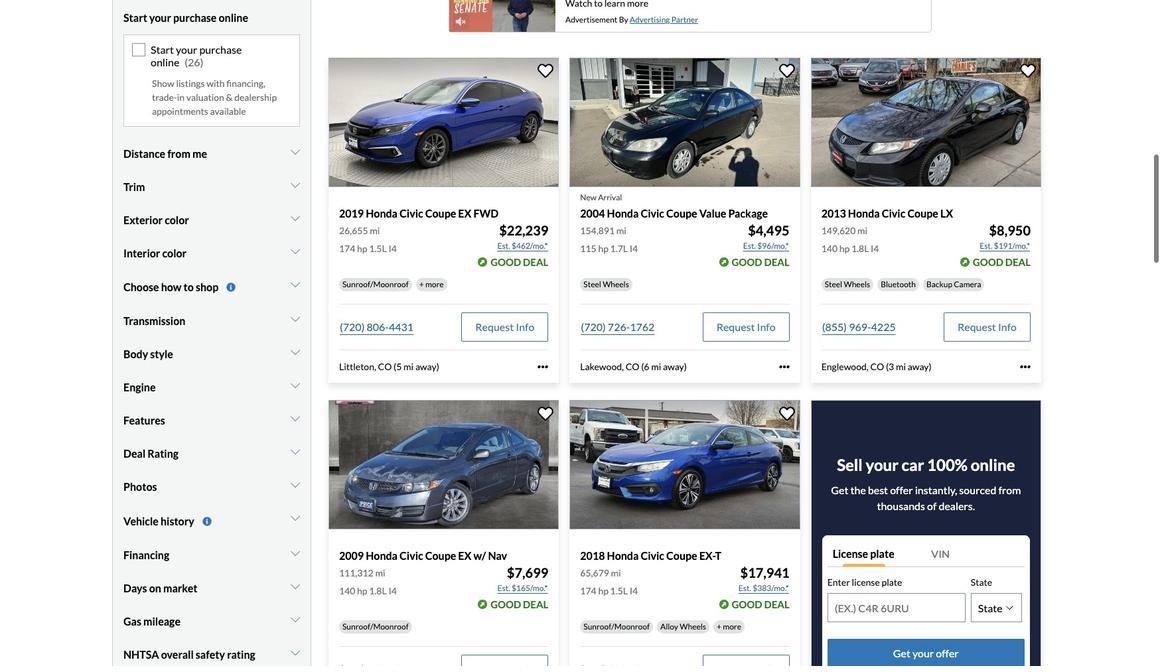 Task type: locate. For each thing, give the bounding box(es) containing it.
0 horizontal spatial request info button
[[462, 313, 549, 342]]

hp down the 26,655
[[357, 243, 368, 255]]

license
[[833, 548, 869, 560]]

civic for $22,239
[[400, 207, 423, 220]]

ex left w/ on the bottom left of page
[[458, 550, 472, 563]]

deal
[[124, 448, 146, 460]]

0 horizontal spatial 174
[[339, 243, 355, 255]]

choose how to shop button
[[124, 270, 300, 305]]

2018 honda civic coupe ex-t
[[581, 550, 722, 563]]

info for $22,239
[[516, 321, 535, 334]]

engine
[[124, 381, 156, 394]]

black 2013 honda civic coupe lx coupe front-wheel drive 5-speed automatic image
[[811, 58, 1042, 187]]

honda up 65,679 mi 174 hp 1.5l i4
[[607, 550, 639, 563]]

3 info from the left
[[999, 321, 1017, 334]]

englewood, co (3 mi away)
[[822, 361, 932, 373]]

2 horizontal spatial request info button
[[944, 313, 1031, 342]]

0 vertical spatial purchase
[[173, 11, 217, 24]]

away)
[[416, 361, 439, 373], [663, 361, 687, 373], [908, 361, 932, 373]]

available
[[210, 105, 246, 117]]

financing button
[[124, 539, 300, 572]]

2 chevron down image from the top
[[291, 180, 300, 190]]

1.8l for $7,699
[[369, 586, 387, 597]]

body
[[124, 348, 148, 361]]

good deal down est. $96/mo.* "button"
[[732, 257, 790, 268]]

1 horizontal spatial steel wheels
[[825, 280, 871, 290]]

1.8l down 111,312
[[369, 586, 387, 597]]

(720) 806-4431 button
[[339, 313, 414, 342]]

2 steel from the left
[[825, 280, 843, 290]]

1 steel wheels from the left
[[584, 280, 629, 290]]

steel
[[584, 280, 601, 290], [825, 280, 843, 290]]

est. inside $4,495 est. $96/mo.*
[[744, 241, 756, 251]]

nhtsa overall safety rating button
[[124, 639, 300, 667]]

chevron down image inside interior color dropdown button
[[291, 246, 300, 257]]

1 vertical spatial 1.5l
[[611, 586, 628, 597]]

1.5l inside 65,679 mi 174 hp 1.5l i4
[[611, 586, 628, 597]]

honda up 149,620 mi 140 hp 1.8l i4
[[848, 207, 880, 220]]

your down enter license plate field
[[913, 648, 934, 660]]

0 horizontal spatial +
[[419, 280, 424, 290]]

4 chevron down image from the top
[[291, 314, 300, 325]]

financing,
[[227, 78, 266, 89]]

lx
[[941, 207, 954, 220]]

ellipsis h image
[[538, 362, 549, 373], [1021, 362, 1031, 373]]

1.8l inside 111,312 mi 140 hp 1.8l i4
[[369, 586, 387, 597]]

co
[[378, 361, 392, 373], [626, 361, 640, 373], [871, 361, 885, 373]]

chevron down image for days on market
[[291, 582, 300, 592]]

0 vertical spatial online
[[219, 11, 248, 24]]

8 chevron down image from the top
[[291, 514, 300, 524]]

0 horizontal spatial online
[[151, 56, 179, 68]]

$17,941 est. $383/mo.*
[[739, 565, 790, 594]]

chevron down image inside features dropdown button
[[291, 414, 300, 425]]

start your purchase online button
[[124, 1, 300, 34]]

111,312
[[339, 568, 374, 579]]

coupe
[[425, 207, 456, 220], [667, 207, 698, 220], [908, 207, 939, 220], [425, 550, 456, 563], [667, 550, 698, 563]]

tab list
[[828, 541, 1025, 567]]

est. $383/mo.* button
[[738, 583, 790, 596]]

est. inside $22,239 est. $462/mo.*
[[498, 241, 510, 251]]

1 horizontal spatial 140
[[822, 243, 838, 255]]

ex left the fwd
[[458, 207, 472, 220]]

steel up (855)
[[825, 280, 843, 290]]

1 horizontal spatial 1.5l
[[611, 586, 628, 597]]

2 horizontal spatial away)
[[908, 361, 932, 373]]

good deal
[[491, 257, 549, 268], [732, 257, 790, 268], [973, 257, 1031, 268], [491, 599, 549, 611], [732, 599, 790, 611]]

sell your car 100% online
[[837, 455, 1016, 474]]

2 horizontal spatial request info
[[958, 321, 1017, 334]]

hp inside 26,655 mi 174 hp 1.5l i4
[[357, 243, 368, 255]]

2 ex from the top
[[458, 550, 472, 563]]

1 vertical spatial start
[[151, 43, 174, 55]]

1 request info button from the left
[[462, 313, 549, 342]]

140 inside 111,312 mi 140 hp 1.8l i4
[[339, 586, 355, 597]]

chevron down image inside distance from me dropdown button
[[291, 147, 300, 157]]

start inside dropdown button
[[124, 11, 147, 24]]

1 vertical spatial 174
[[581, 586, 597, 597]]

chevron down image for nhtsa overall safety rating
[[291, 648, 300, 659]]

0 vertical spatial + more
[[419, 280, 444, 290]]

1.5l for $22,239
[[369, 243, 387, 255]]

0 vertical spatial 174
[[339, 243, 355, 255]]

1 request info from the left
[[476, 321, 535, 334]]

chevron down image inside financing dropdown button
[[291, 548, 300, 559]]

(720) left 806-
[[340, 321, 365, 334]]

2 request from the left
[[717, 321, 755, 334]]

1 ex from the top
[[458, 207, 472, 220]]

start your purchase online up (26)
[[124, 11, 248, 24]]

1 horizontal spatial ellipsis h image
[[1021, 362, 1031, 373]]

i4 inside 111,312 mi 140 hp 1.8l i4
[[389, 586, 397, 597]]

get for get the best offer instantly, sourced from thousands of dealers.
[[832, 484, 849, 496]]

plate right license at the bottom right
[[882, 577, 903, 588]]

distance from me
[[124, 147, 207, 160]]

deal for $7,699
[[523, 599, 549, 611]]

hp inside 111,312 mi 140 hp 1.8l i4
[[357, 586, 368, 597]]

1 horizontal spatial co
[[626, 361, 640, 373]]

ex for $7,699
[[458, 550, 472, 563]]

1 vertical spatial get
[[894, 648, 911, 660]]

2 horizontal spatial co
[[871, 361, 885, 373]]

1 vertical spatial purchase
[[199, 43, 242, 55]]

$191/mo.*
[[994, 241, 1031, 251]]

from right sourced
[[999, 484, 1021, 496]]

0 vertical spatial get
[[832, 484, 849, 496]]

wheels left bluetooth
[[844, 280, 871, 290]]

deal down $383/mo.*
[[765, 599, 790, 611]]

wheels right alloy
[[680, 622, 707, 632]]

coupe left 'ex-'
[[667, 550, 698, 563]]

chevron down image for transmission
[[291, 314, 300, 325]]

chevron down image inside transmission dropdown button
[[291, 314, 300, 325]]

5 chevron down image from the top
[[291, 414, 300, 425]]

mileage
[[143, 615, 181, 628]]

hp right 115
[[599, 243, 609, 255]]

deal for $4,495
[[765, 257, 790, 268]]

est. left $165/mo.* at the bottom of the page
[[498, 584, 510, 594]]

sell
[[837, 455, 863, 474]]

0 horizontal spatial co
[[378, 361, 392, 373]]

1 vertical spatial more
[[723, 622, 742, 632]]

listings
[[176, 78, 205, 89]]

deal down the '$462/mo.*'
[[523, 257, 549, 268]]

1.7l
[[611, 243, 628, 255]]

chevron down image inside body style dropdown button
[[291, 348, 300, 358]]

3 chevron down image from the top
[[291, 348, 300, 358]]

good deal for $17,941
[[732, 599, 790, 611]]

get
[[832, 484, 849, 496], [894, 648, 911, 660]]

coupe left value
[[667, 207, 698, 220]]

chevron down image
[[291, 147, 300, 157], [291, 180, 300, 190], [291, 348, 300, 358], [291, 381, 300, 391], [291, 615, 300, 625]]

1 horizontal spatial 1.8l
[[852, 243, 869, 255]]

140 down 111,312
[[339, 586, 355, 597]]

1 horizontal spatial wheels
[[680, 622, 707, 632]]

1 horizontal spatial start
[[151, 43, 174, 55]]

1 vertical spatial + more
[[717, 622, 742, 632]]

4 chevron down image from the top
[[291, 381, 300, 391]]

$17,941
[[741, 565, 790, 581]]

i4 down '2019 honda civic coupe ex fwd'
[[389, 243, 397, 255]]

mi right 111,312
[[375, 568, 385, 579]]

$22,239 est. $462/mo.*
[[498, 223, 549, 251]]

aegean blue metallic 2019 honda civic coupe ex fwd coupe front-wheel drive continuously variable transmission image
[[329, 58, 559, 187]]

nav
[[488, 550, 507, 563]]

request info for $22,239
[[476, 321, 535, 334]]

coupe for $17,941
[[667, 550, 698, 563]]

0 vertical spatial start
[[124, 11, 147, 24]]

est. for $22,239
[[498, 241, 510, 251]]

best
[[868, 484, 888, 496]]

chevron down image for photos
[[291, 480, 300, 491]]

honda up 26,655 mi 174 hp 1.5l i4
[[366, 207, 398, 220]]

steel down 115
[[584, 280, 601, 290]]

1 horizontal spatial get
[[894, 648, 911, 660]]

1.8l down 149,620
[[852, 243, 869, 255]]

get for get your offer
[[894, 648, 911, 660]]

10 chevron down image from the top
[[291, 582, 300, 592]]

est. inside the $7,699 est. $165/mo.*
[[498, 584, 510, 594]]

mi right (3
[[896, 361, 906, 373]]

1 request from the left
[[476, 321, 514, 334]]

start
[[124, 11, 147, 24], [151, 43, 174, 55]]

mi inside 65,679 mi 174 hp 1.5l i4
[[611, 568, 621, 579]]

lakewood, co (6 mi away)
[[581, 361, 687, 373]]

deal for $8,950
[[1006, 257, 1031, 268]]

est. down $22,239
[[498, 241, 510, 251]]

1.5l inside 26,655 mi 174 hp 1.5l i4
[[369, 243, 387, 255]]

good down the est. $462/mo.* button
[[491, 257, 521, 268]]

car
[[902, 455, 925, 474]]

1 vertical spatial 140
[[339, 586, 355, 597]]

0 vertical spatial 140
[[822, 243, 838, 255]]

1 horizontal spatial info
[[757, 321, 776, 334]]

174
[[339, 243, 355, 255], [581, 586, 597, 597]]

1 vertical spatial ex
[[458, 550, 472, 563]]

good deal down the est. $462/mo.* button
[[491, 257, 549, 268]]

get inside "get the best offer instantly, sourced from thousands of dealers."
[[832, 484, 849, 496]]

0 vertical spatial 1.8l
[[852, 243, 869, 255]]

1 steel from the left
[[584, 280, 601, 290]]

0 vertical spatial more
[[426, 280, 444, 290]]

enter
[[828, 577, 850, 588]]

civic for $17,941
[[641, 550, 665, 563]]

i4 for $8,950
[[871, 243, 879, 255]]

2 ellipsis h image from the left
[[1021, 362, 1031, 373]]

dealership
[[234, 92, 277, 103]]

2 request info from the left
[[717, 321, 776, 334]]

1 vertical spatial offer
[[936, 648, 959, 660]]

0 horizontal spatial start
[[124, 11, 147, 24]]

sunroof/moonroof down 65,679 mi 174 hp 1.5l i4
[[584, 622, 650, 632]]

i4 inside 65,679 mi 174 hp 1.5l i4
[[630, 586, 638, 597]]

0 horizontal spatial ellipsis h image
[[538, 362, 549, 373]]

174 down 65,679
[[581, 586, 597, 597]]

0 horizontal spatial from
[[167, 147, 191, 160]]

3 chevron down image from the top
[[291, 279, 300, 290]]

honda for $8,950
[[848, 207, 880, 220]]

license plate
[[833, 548, 895, 560]]

1 horizontal spatial away)
[[663, 361, 687, 373]]

est. down the $17,941
[[739, 584, 752, 594]]

2 vertical spatial online
[[971, 455, 1016, 474]]

0 vertical spatial 1.5l
[[369, 243, 387, 255]]

0 vertical spatial offer
[[891, 484, 913, 496]]

on
[[149, 582, 161, 595]]

(720) for (720) 806-4431
[[340, 321, 365, 334]]

good deal down est. $165/mo.* "button"
[[491, 599, 549, 611]]

hp inside 65,679 mi 174 hp 1.5l i4
[[599, 586, 609, 597]]

steel wheels down 1.7l
[[584, 280, 629, 290]]

sunroof/moonroof up (720) 806-4431
[[343, 280, 409, 290]]

1 vertical spatial color
[[162, 247, 187, 260]]

(720) left 726-
[[581, 321, 606, 334]]

ellipsis h image for $8,950
[[1021, 362, 1031, 373]]

deal down $96/mo.*
[[765, 257, 790, 268]]

1 horizontal spatial +
[[717, 622, 722, 632]]

$7,699
[[507, 565, 549, 581]]

2 info from the left
[[757, 321, 776, 334]]

0 horizontal spatial steel wheels
[[584, 280, 629, 290]]

1 chevron down image from the top
[[291, 147, 300, 157]]

2 (720) from the left
[[581, 321, 606, 334]]

away) right (3
[[908, 361, 932, 373]]

good deal down est. $191/mo.* button
[[973, 257, 1031, 268]]

1 vertical spatial plate
[[882, 577, 903, 588]]

0 horizontal spatial request
[[476, 321, 514, 334]]

est. for $7,699
[[498, 584, 510, 594]]

1.5l down 2018 honda civic coupe ex-t
[[611, 586, 628, 597]]

show
[[152, 78, 174, 89]]

i4 down 2018 honda civic coupe ex-t
[[630, 586, 638, 597]]

est. left $191/mo.*
[[980, 241, 993, 251]]

chevron down image inside exterior color dropdown button
[[291, 213, 300, 224]]

5 chevron down image from the top
[[291, 615, 300, 625]]

1.5l for $17,941
[[611, 586, 628, 597]]

chevron down image inside days on market dropdown button
[[291, 582, 300, 592]]

hp inside "154,891 mi 115 hp 1.7l i4"
[[599, 243, 609, 255]]

0 horizontal spatial get
[[832, 484, 849, 496]]

2 chevron down image from the top
[[291, 246, 300, 257]]

1 info from the left
[[516, 321, 535, 334]]

get left "the"
[[832, 484, 849, 496]]

coupe for $8,950
[[908, 207, 939, 220]]

0 horizontal spatial offer
[[891, 484, 913, 496]]

co left (6
[[626, 361, 640, 373]]

good down est. $191/mo.* button
[[973, 257, 1004, 268]]

3 away) from the left
[[908, 361, 932, 373]]

good down est. $383/mo.* button
[[732, 599, 763, 611]]

steel wheels
[[584, 280, 629, 290], [825, 280, 871, 290]]

1 ellipsis h image from the left
[[538, 362, 549, 373]]

color right the exterior
[[165, 214, 189, 226]]

1 horizontal spatial offer
[[936, 648, 959, 660]]

est. for $8,950
[[980, 241, 993, 251]]

4225
[[872, 321, 896, 334]]

(855) 969-4225
[[822, 321, 896, 334]]

good deal for $7,699
[[491, 599, 549, 611]]

1 co from the left
[[378, 361, 392, 373]]

3 request from the left
[[958, 321, 997, 334]]

0 horizontal spatial info
[[516, 321, 535, 334]]

chevron down image
[[291, 213, 300, 224], [291, 246, 300, 257], [291, 279, 300, 290], [291, 314, 300, 325], [291, 414, 300, 425], [291, 447, 300, 458], [291, 480, 300, 491], [291, 514, 300, 524], [291, 548, 300, 559], [291, 582, 300, 592], [291, 648, 300, 659]]

(720) 806-4431
[[340, 321, 414, 334]]

wheels down 1.7l
[[603, 280, 629, 290]]

mi right 65,679
[[611, 568, 621, 579]]

0 horizontal spatial 140
[[339, 586, 355, 597]]

away) right (6
[[663, 361, 687, 373]]

1 vertical spatial +
[[717, 622, 722, 632]]

chevron down image for deal rating
[[291, 447, 300, 458]]

coupe left the fwd
[[425, 207, 456, 220]]

from inside dropdown button
[[167, 147, 191, 160]]

chevron down image inside engine 'dropdown button'
[[291, 381, 300, 391]]

civic for $8,950
[[882, 207, 906, 220]]

154,891
[[581, 225, 615, 237]]

0 horizontal spatial more
[[426, 280, 444, 290]]

coupe inside new arrival 2004 honda civic coupe value package
[[667, 207, 698, 220]]

140 down 149,620
[[822, 243, 838, 255]]

1 horizontal spatial from
[[999, 484, 1021, 496]]

154,891 mi 115 hp 1.7l i4
[[581, 225, 638, 255]]

color inside dropdown button
[[165, 214, 189, 226]]

1.5l down '2019 honda civic coupe ex fwd'
[[369, 243, 387, 255]]

1 (720) from the left
[[340, 321, 365, 334]]

6 chevron down image from the top
[[291, 447, 300, 458]]

&
[[226, 92, 233, 103]]

vin tab
[[926, 541, 1025, 567]]

plate inside tab
[[871, 548, 895, 560]]

plate right license
[[871, 548, 895, 560]]

140 for $8,950
[[822, 243, 838, 255]]

2 horizontal spatial request
[[958, 321, 997, 334]]

$165/mo.*
[[512, 584, 548, 594]]

sunroof/moonroof for $17,941
[[584, 622, 650, 632]]

i4 inside "154,891 mi 115 hp 1.7l i4"
[[630, 243, 638, 255]]

0 horizontal spatial + more
[[419, 280, 444, 290]]

coupe left lx
[[908, 207, 939, 220]]

i4 down 2009 honda civic coupe ex w/ nav
[[389, 586, 397, 597]]

chevron down image inside photos dropdown button
[[291, 480, 300, 491]]

hp down 149,620
[[840, 243, 850, 255]]

away) right (5
[[416, 361, 439, 373]]

1 horizontal spatial request info button
[[703, 313, 790, 342]]

i4 inside 149,620 mi 140 hp 1.8l i4
[[871, 243, 879, 255]]

away) for $8,950
[[908, 361, 932, 373]]

chevron down image inside gas mileage dropdown button
[[291, 615, 300, 625]]

mi right the 26,655
[[370, 225, 380, 237]]

hp down 65,679
[[599, 586, 609, 597]]

2013 honda civic coupe lx
[[822, 207, 954, 220]]

good down est. $165/mo.* "button"
[[491, 599, 521, 611]]

your up (26)
[[176, 43, 197, 55]]

history
[[161, 515, 194, 528]]

chevron down image inside the deal rating dropdown button
[[291, 447, 300, 458]]

0 vertical spatial plate
[[871, 548, 895, 560]]

1 vertical spatial online
[[151, 56, 179, 68]]

state
[[971, 577, 993, 588]]

deal down $165/mo.* at the bottom of the page
[[523, 599, 549, 611]]

color right interior
[[162, 247, 187, 260]]

0 vertical spatial from
[[167, 147, 191, 160]]

online inside the start your purchase online dropdown button
[[219, 11, 248, 24]]

1 horizontal spatial steel
[[825, 280, 843, 290]]

(720) for (720) 726-1762
[[581, 321, 606, 334]]

ellipsis h image
[[779, 362, 790, 373]]

11 chevron down image from the top
[[291, 648, 300, 659]]

from left me
[[167, 147, 191, 160]]

est. left $96/mo.*
[[744, 241, 756, 251]]

i4 right 1.7l
[[630, 243, 638, 255]]

1 vertical spatial from
[[999, 484, 1021, 496]]

(5
[[394, 361, 402, 373]]

1 chevron down image from the top
[[291, 213, 300, 224]]

get inside button
[[894, 648, 911, 660]]

0 horizontal spatial 1.5l
[[369, 243, 387, 255]]

trim
[[124, 181, 145, 193]]

honda down arrival
[[607, 207, 639, 220]]

more
[[426, 280, 444, 290], [723, 622, 742, 632]]

arrival
[[598, 193, 622, 203]]

civic inside new arrival 2004 honda civic coupe value package
[[641, 207, 665, 220]]

deal for $22,239
[[523, 257, 549, 268]]

1 horizontal spatial + more
[[717, 622, 742, 632]]

color
[[165, 214, 189, 226], [162, 247, 187, 260]]

new arrival 2004 honda civic coupe value package
[[581, 193, 768, 220]]

3 co from the left
[[871, 361, 885, 373]]

0 horizontal spatial away)
[[416, 361, 439, 373]]

coupe left w/ on the bottom left of page
[[425, 550, 456, 563]]

color inside dropdown button
[[162, 247, 187, 260]]

i4 inside 26,655 mi 174 hp 1.5l i4
[[389, 243, 397, 255]]

me
[[193, 147, 207, 160]]

3 request info from the left
[[958, 321, 1017, 334]]

7 chevron down image from the top
[[291, 480, 300, 491]]

good deal for $22,239
[[491, 257, 549, 268]]

chevron down image inside nhtsa overall safety rating dropdown button
[[291, 648, 300, 659]]

mi up 1.7l
[[617, 225, 627, 237]]

140 inside 149,620 mi 140 hp 1.8l i4
[[822, 243, 838, 255]]

coupe for $7,699
[[425, 550, 456, 563]]

mi right 149,620
[[858, 225, 868, 237]]

0 horizontal spatial request info
[[476, 321, 535, 334]]

0 vertical spatial +
[[419, 280, 424, 290]]

hp for $7,699
[[357, 586, 368, 597]]

1 horizontal spatial request
[[717, 321, 755, 334]]

174 inside 65,679 mi 174 hp 1.5l i4
[[581, 586, 597, 597]]

9 chevron down image from the top
[[291, 548, 300, 559]]

i4 down 2013 honda civic coupe lx
[[871, 243, 879, 255]]

2 horizontal spatial info
[[999, 321, 1017, 334]]

sunroof/moonroof down 111,312 mi 140 hp 1.8l i4
[[343, 622, 409, 632]]

bluetooth
[[881, 280, 916, 290]]

good down est. $96/mo.* "button"
[[732, 257, 763, 268]]

littleton, co (5 mi away)
[[339, 361, 439, 373]]

good deal for $4,495
[[732, 257, 790, 268]]

deal down $191/mo.*
[[1006, 257, 1031, 268]]

1 vertical spatial 1.8l
[[369, 586, 387, 597]]

hp inside 149,620 mi 140 hp 1.8l i4
[[840, 243, 850, 255]]

the
[[851, 484, 866, 496]]

0 vertical spatial start your purchase online
[[124, 11, 248, 24]]

hp down 111,312
[[357, 586, 368, 597]]

1.8l
[[852, 243, 869, 255], [369, 586, 387, 597]]

good deal down est. $383/mo.* button
[[732, 599, 790, 611]]

info for $8,950
[[999, 321, 1017, 334]]

chevron down image inside trim dropdown button
[[291, 180, 300, 190]]

1 horizontal spatial 174
[[581, 586, 597, 597]]

steel wheels up '(855) 969-4225'
[[825, 280, 871, 290]]

est. inside the $17,941 est. $383/mo.*
[[739, 584, 752, 594]]

engine button
[[124, 371, 300, 405]]

2 steel wheels from the left
[[825, 280, 871, 290]]

$4,495
[[748, 223, 790, 239]]

$8,950 est. $191/mo.*
[[980, 223, 1031, 251]]

get down enter license plate field
[[894, 648, 911, 660]]

start your purchase online up listings
[[151, 43, 242, 68]]

0 horizontal spatial steel
[[584, 280, 601, 290]]

174 down the 26,655
[[339, 243, 355, 255]]

$462/mo.*
[[512, 241, 548, 251]]

est. inside $8,950 est. $191/mo.*
[[980, 241, 993, 251]]

0 horizontal spatial (720)
[[340, 321, 365, 334]]

0 vertical spatial ex
[[458, 207, 472, 220]]

co left (5
[[378, 361, 392, 373]]

color for exterior color
[[165, 214, 189, 226]]

1 horizontal spatial (720)
[[581, 321, 606, 334]]

alloy
[[661, 622, 679, 632]]

view more image
[[227, 283, 236, 292]]

1 away) from the left
[[416, 361, 439, 373]]

1.8l inside 149,620 mi 140 hp 1.8l i4
[[852, 243, 869, 255]]

your up show
[[149, 11, 171, 24]]

honda up 111,312 mi 140 hp 1.8l i4
[[366, 550, 398, 563]]

chevron down image for body style
[[291, 348, 300, 358]]

1 horizontal spatial request info
[[717, 321, 776, 334]]

offer inside button
[[936, 648, 959, 660]]

your inside dropdown button
[[149, 11, 171, 24]]

1 horizontal spatial online
[[219, 11, 248, 24]]

0 vertical spatial color
[[165, 214, 189, 226]]

0 horizontal spatial 1.8l
[[369, 586, 387, 597]]

co left (3
[[871, 361, 885, 373]]

request info
[[476, 321, 535, 334], [717, 321, 776, 334], [958, 321, 1017, 334]]

1.8l for $8,950
[[852, 243, 869, 255]]

request info for $8,950
[[958, 321, 1017, 334]]

3 request info button from the left
[[944, 313, 1031, 342]]

174 inside 26,655 mi 174 hp 1.5l i4
[[339, 243, 355, 255]]

1 horizontal spatial more
[[723, 622, 742, 632]]

good for $7,699
[[491, 599, 521, 611]]

to
[[184, 281, 194, 294]]



Task type: describe. For each thing, give the bounding box(es) containing it.
est. $191/mo.* button
[[980, 240, 1031, 253]]

good deal for $8,950
[[973, 257, 1031, 268]]

good for $17,941
[[732, 599, 763, 611]]

market
[[163, 582, 197, 595]]

65,679 mi 174 hp 1.5l i4
[[581, 568, 638, 597]]

$96/mo.*
[[758, 241, 789, 251]]

away) for $22,239
[[416, 361, 439, 373]]

advertisement element
[[449, 0, 932, 32]]

from inside "get the best offer instantly, sourced from thousands of dealers."
[[999, 484, 1021, 496]]

chevron down image for gas mileage
[[291, 615, 300, 625]]

blue 2018 honda civic coupe ex-t coupe front-wheel drive continuously variable transmission image
[[570, 400, 801, 530]]

shop
[[196, 281, 219, 294]]

sourced
[[960, 484, 997, 496]]

(720) 726-1762
[[581, 321, 655, 334]]

est. $462/mo.* button
[[497, 240, 549, 253]]

$383/mo.*
[[753, 584, 789, 594]]

(3
[[886, 361, 895, 373]]

$4,495 est. $96/mo.*
[[744, 223, 790, 251]]

2 co from the left
[[626, 361, 640, 373]]

mi inside 26,655 mi 174 hp 1.5l i4
[[370, 225, 380, 237]]

est. $96/mo.* button
[[743, 240, 790, 253]]

honda for $17,941
[[607, 550, 639, 563]]

exterior color
[[124, 214, 189, 226]]

mi inside 111,312 mi 140 hp 1.8l i4
[[375, 568, 385, 579]]

806-
[[367, 321, 389, 334]]

(855) 969-4225 button
[[822, 313, 897, 342]]

license plate tab
[[828, 541, 926, 567]]

days
[[124, 582, 147, 595]]

26,655
[[339, 225, 368, 237]]

$7,699 est. $165/mo.*
[[498, 565, 549, 594]]

deal for $17,941
[[765, 599, 790, 611]]

mi inside "154,891 mi 115 hp 1.7l i4"
[[617, 225, 627, 237]]

100%
[[928, 455, 968, 474]]

chevron down image for interior color
[[291, 246, 300, 257]]

trim button
[[124, 171, 300, 204]]

appointments
[[152, 105, 208, 117]]

gas
[[124, 615, 141, 628]]

t
[[715, 550, 722, 563]]

Enter license plate field
[[828, 595, 965, 622]]

tab list containing license plate
[[828, 541, 1025, 567]]

2 horizontal spatial wheels
[[844, 280, 871, 290]]

deal rating button
[[124, 438, 300, 471]]

lakewood,
[[581, 361, 624, 373]]

new
[[581, 193, 597, 203]]

englewood,
[[822, 361, 869, 373]]

ellipsis h image for $22,239
[[538, 362, 549, 373]]

enter license plate
[[828, 577, 903, 588]]

civic for $7,699
[[400, 550, 423, 563]]

black 2004 honda civic coupe value package coupe front-wheel drive 5-speed manual image
[[570, 58, 801, 187]]

sunroof/moonroof for $22,239
[[343, 280, 409, 290]]

vehicle history button
[[124, 504, 300, 539]]

est. for $4,495
[[744, 241, 756, 251]]

gas mileage
[[124, 615, 181, 628]]

2 away) from the left
[[663, 361, 687, 373]]

days on market button
[[124, 572, 300, 605]]

safety
[[196, 649, 225, 661]]

valuation
[[186, 92, 224, 103]]

interior
[[124, 247, 160, 260]]

backup camera
[[927, 280, 982, 290]]

photos
[[124, 481, 157, 494]]

nhtsa
[[124, 649, 159, 661]]

co for $8,950
[[871, 361, 885, 373]]

distance from me button
[[124, 137, 300, 171]]

features button
[[124, 405, 300, 438]]

chevron down image inside choose how to shop dropdown button
[[291, 279, 300, 290]]

view more image
[[202, 517, 212, 526]]

174 for $17,941
[[581, 586, 597, 597]]

115
[[581, 243, 597, 255]]

good for $22,239
[[491, 257, 521, 268]]

sunroof/moonroof for $7,699
[[343, 622, 409, 632]]

2019
[[339, 207, 364, 220]]

chevron down image for distance from me
[[291, 147, 300, 157]]

honda for $7,699
[[366, 550, 398, 563]]

overall
[[161, 649, 194, 661]]

start your purchase online inside dropdown button
[[124, 11, 248, 24]]

mi right (6
[[651, 361, 662, 373]]

co for $22,239
[[378, 361, 392, 373]]

honda for $22,239
[[366, 207, 398, 220]]

i4 for $17,941
[[630, 586, 638, 597]]

body style
[[124, 348, 173, 361]]

with
[[207, 78, 225, 89]]

140 for $7,699
[[339, 586, 355, 597]]

i4 for $4,495
[[630, 243, 638, 255]]

chevron down image for engine
[[291, 381, 300, 391]]

hp for $22,239
[[357, 243, 368, 255]]

choose how to shop
[[124, 281, 219, 294]]

1762
[[630, 321, 655, 334]]

est. for $17,941
[[739, 584, 752, 594]]

65,679
[[581, 568, 609, 579]]

deal rating
[[124, 448, 179, 460]]

good for $8,950
[[973, 257, 1004, 268]]

littleton,
[[339, 361, 376, 373]]

1 vertical spatial start your purchase online
[[151, 43, 242, 68]]

coupe for $22,239
[[425, 207, 456, 220]]

ex for $22,239
[[458, 207, 472, 220]]

instantly,
[[915, 484, 958, 496]]

thousands
[[877, 500, 926, 512]]

license
[[852, 577, 880, 588]]

26,655 mi 174 hp 1.5l i4
[[339, 225, 397, 255]]

get the best offer instantly, sourced from thousands of dealers.
[[832, 484, 1021, 512]]

polished metal metallic 2009 honda civic coupe ex w/ nav coupe front-wheel drive 5-speed automatic image
[[329, 400, 559, 530]]

financing
[[124, 549, 169, 562]]

request for $8,950
[[958, 321, 997, 334]]

color for interior color
[[162, 247, 187, 260]]

0 horizontal spatial wheels
[[603, 280, 629, 290]]

2 request info button from the left
[[703, 313, 790, 342]]

2 horizontal spatial online
[[971, 455, 1016, 474]]

chevron down image for financing
[[291, 548, 300, 559]]

request info button for $22,239
[[462, 313, 549, 342]]

149,620
[[822, 225, 856, 237]]

request info button for $8,950
[[944, 313, 1031, 342]]

camera
[[954, 280, 982, 290]]

photos button
[[124, 471, 300, 504]]

show listings with financing, trade-in valuation & dealership appointments available
[[152, 78, 277, 117]]

2009
[[339, 550, 364, 563]]

trade-
[[152, 92, 177, 103]]

gas mileage button
[[124, 605, 300, 639]]

i4 for $22,239
[[389, 243, 397, 255]]

request for $22,239
[[476, 321, 514, 334]]

honda inside new arrival 2004 honda civic coupe value package
[[607, 207, 639, 220]]

nhtsa overall safety rating
[[124, 649, 255, 661]]

purchase inside dropdown button
[[173, 11, 217, 24]]

hp for $17,941
[[599, 586, 609, 597]]

in
[[177, 92, 185, 103]]

your inside button
[[913, 648, 934, 660]]

i4 for $7,699
[[389, 586, 397, 597]]

chevron down image for features
[[291, 414, 300, 425]]

vehicle
[[124, 515, 159, 528]]

value
[[700, 207, 727, 220]]

chevron down image for exterior color
[[291, 213, 300, 224]]

mi inside 149,620 mi 140 hp 1.8l i4
[[858, 225, 868, 237]]

good for $4,495
[[732, 257, 763, 268]]

174 for $22,239
[[339, 243, 355, 255]]

mi right (5
[[404, 361, 414, 373]]

choose
[[124, 281, 159, 294]]

$8,950
[[990, 223, 1031, 239]]

offer inside "get the best offer instantly, sourced from thousands of dealers."
[[891, 484, 913, 496]]

dealers.
[[939, 500, 976, 512]]

style
[[150, 348, 173, 361]]

hp for $4,495
[[599, 243, 609, 255]]

hp for $8,950
[[840, 243, 850, 255]]

149,620 mi 140 hp 1.8l i4
[[822, 225, 879, 255]]

of
[[928, 500, 937, 512]]

(26)
[[185, 56, 203, 68]]

your up best
[[866, 455, 899, 474]]

chevron down image for trim
[[291, 180, 300, 190]]



Task type: vqa. For each thing, say whether or not it's contained in the screenshot.
Honda within New Arrival 2004 Honda Civic Coupe Value Package
yes



